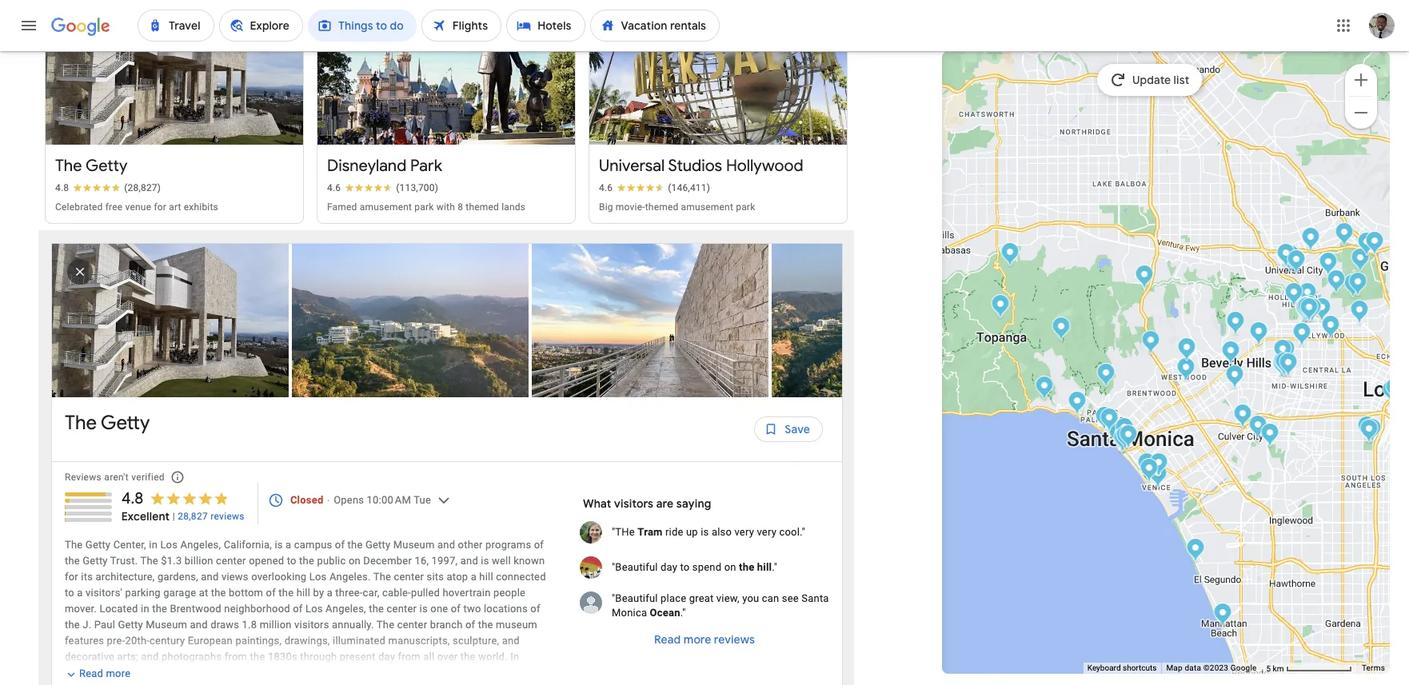 Task type: vqa. For each thing, say whether or not it's contained in the screenshot.
bottommost Museum
yes



Task type: locate. For each thing, give the bounding box(es) containing it.
getty
[[86, 156, 128, 176], [101, 411, 150, 435], [85, 539, 111, 551], [365, 539, 390, 551], [83, 555, 108, 567], [118, 619, 143, 631]]

more down the 'ocean ."'
[[683, 633, 711, 647]]

0 vertical spatial museum
[[393, 539, 435, 551]]

1 horizontal spatial very
[[757, 527, 776, 539]]

los angeles county museum of art image
[[1275, 350, 1293, 376]]

opens
[[334, 495, 364, 507]]

hollywood walk of fame image
[[1313, 297, 1331, 323]]

visitors up drawings,
[[294, 619, 329, 631]]

list
[[52, 231, 1012, 414]]

1 vertical spatial for
[[65, 571, 78, 583]]

28,827 reviews link
[[178, 511, 245, 523]]

0 vertical spatial reviews
[[211, 511, 245, 523]]

2 very from the left
[[757, 527, 776, 539]]

amusement
[[360, 202, 412, 213], [681, 202, 733, 213]]

excellent
[[121, 510, 170, 524]]

1 horizontal spatial themed
[[645, 202, 678, 213]]

universal studios hollywood
[[599, 156, 803, 176]]

natural history museum of los angeles county image
[[1357, 415, 1376, 442]]

the left j.
[[65, 619, 80, 631]]

angeles, down three-
[[326, 603, 366, 615]]

overlooking
[[251, 571, 307, 583]]

three-
[[335, 587, 363, 599]]

reviews right 28,827
[[211, 511, 245, 523]]

mulholland drive image
[[1001, 242, 1019, 268]]

are
[[656, 497, 674, 511]]

day up place
[[661, 562, 677, 574]]

1 "beautiful from the top
[[612, 562, 658, 574]]

list item
[[532, 231, 772, 411], [52, 244, 292, 398], [274, 244, 547, 398], [772, 244, 1012, 398]]

keyboard shortcuts button
[[1087, 663, 1157, 674]]

venice beach skatepark image
[[1140, 458, 1158, 484]]

decorative
[[65, 651, 114, 663]]

on
[[349, 555, 361, 567], [724, 562, 736, 574], [467, 667, 479, 679], [467, 683, 479, 685]]

themed down 4.6 out of 5 stars from 146,411 reviews image
[[645, 202, 678, 213]]

tue
[[414, 495, 431, 507]]

read down the 'ocean ."'
[[654, 633, 681, 647]]

petersen automotive museum image
[[1273, 353, 1291, 379]]

1 horizontal spatial amusement
[[681, 202, 733, 213]]

visitors up the "the
[[614, 497, 653, 511]]

0 horizontal spatial reviews
[[211, 511, 245, 523]]

center up views
[[216, 555, 246, 567]]

1 horizontal spatial by
[[313, 587, 324, 599]]

0 horizontal spatial visitors
[[294, 619, 329, 631]]

2 "beautiful from the top
[[612, 593, 658, 605]]

0 horizontal spatial for
[[65, 571, 78, 583]]

the original farmers market image
[[1273, 339, 1292, 365]]

amusement down (146,411)
[[681, 202, 733, 213]]

4.8 up 'celebrated'
[[55, 183, 69, 194]]

main menu image
[[19, 16, 38, 35]]

universal studio tour image
[[1281, 244, 1300, 271]]

1 vertical spatial angeles,
[[326, 603, 366, 615]]

present
[[340, 651, 376, 663]]

a right the atop
[[471, 571, 477, 583]]

2 vertical spatial los
[[305, 603, 323, 615]]

at up brentwood
[[199, 587, 208, 599]]

©2023
[[1203, 664, 1228, 673]]

read
[[654, 633, 681, 647], [79, 668, 103, 680]]

skirball cultural center image
[[1135, 264, 1154, 291]]

heal the bay aquarium image
[[1116, 425, 1134, 451]]

0 vertical spatial more
[[683, 633, 711, 647]]

4.6 for disneyland park
[[327, 183, 341, 194]]

1 vertical spatial museum
[[146, 619, 187, 631]]

terraces
[[482, 667, 521, 679]]

1830s
[[268, 651, 297, 663]]

a left three-
[[327, 587, 333, 599]]

the fowler museum image
[[1178, 337, 1196, 363]]

sunset boulevard image
[[1250, 321, 1268, 347]]

closed
[[290, 495, 323, 507]]

is left one
[[419, 603, 428, 615]]

0 horizontal spatial more
[[106, 668, 131, 680]]

the up angeles.
[[348, 539, 363, 551]]

studios
[[668, 156, 722, 176]]

terms link
[[1362, 664, 1385, 673]]

craft contemporary image
[[1279, 352, 1297, 379]]

visitors
[[614, 497, 653, 511], [294, 619, 329, 631]]

0 horizontal spatial 4.8
[[55, 183, 69, 194]]

reviews
[[211, 511, 245, 523], [714, 633, 755, 647]]

1 vertical spatial the getty
[[65, 411, 150, 435]]

la brea tar pits and museum image
[[1278, 350, 1297, 376]]

by down includes
[[291, 683, 302, 685]]

1.8
[[242, 619, 257, 631]]

exhibits
[[184, 202, 218, 213]]

1 horizontal spatial angeles,
[[326, 603, 366, 615]]

park
[[415, 202, 434, 213], [736, 202, 755, 213]]

1 horizontal spatial for
[[154, 202, 166, 213]]

0 horizontal spatial to
[[65, 587, 74, 599]]

0 horizontal spatial at
[[199, 587, 208, 599]]

"beautiful inside "beautiful place great view, you can see santa monica
[[612, 593, 658, 605]]

warner bros. studio tour hollywood image
[[1301, 227, 1320, 253]]

$1.3
[[161, 555, 182, 567]]

amusement down 4.6 out of 5 stars from 113,700 reviews image
[[360, 202, 412, 213]]

museum
[[393, 539, 435, 551], [146, 619, 187, 631]]

autry museum of the american west image
[[1365, 231, 1384, 257]]

2 themed from the left
[[645, 202, 678, 213]]

4.8
[[55, 183, 69, 194], [121, 489, 143, 509]]

1 horizontal spatial from
[[398, 651, 421, 663]]

santa monica mountains national recreation area image
[[991, 294, 1010, 320]]

zoom out map image
[[1351, 103, 1371, 122]]

to left spend at bottom
[[680, 562, 690, 574]]

in right the terraces
[[544, 667, 553, 679]]

1 vertical spatial visitors
[[294, 619, 329, 631]]

and down billion
[[201, 571, 219, 583]]

ovation hollywood image
[[1297, 296, 1316, 323]]

reviews down "beautiful place great view, you can see santa monica
[[714, 633, 755, 647]]

0 horizontal spatial amusement
[[360, 202, 412, 213]]

museum up 16,
[[393, 539, 435, 551]]

art
[[169, 202, 181, 213]]

0 horizontal spatial museum
[[146, 619, 187, 631]]

at up garden on the bottom of the page
[[226, 667, 236, 679]]

celebrated free venue for art exhibits
[[55, 202, 218, 213]]

big
[[599, 202, 613, 213]]

in down parking
[[141, 603, 149, 615]]

is
[[701, 527, 709, 539], [275, 539, 283, 551], [481, 555, 489, 567], [419, 603, 428, 615]]

1 vertical spatial more
[[106, 668, 131, 680]]

hill down overlooking
[[296, 587, 310, 599]]

to
[[287, 555, 296, 567], [680, 562, 690, 574], [65, 587, 74, 599]]

for inside the getty center, in los angeles, california, is a campus of the getty museum and other programs of the getty trust. the $1.3 billion center opened to the public on december 16, 1997, and is well known for its architecture, gardens, and views overlooking los angeles. the center sits atop a hill connected to a visitors' parking garage at the bottom of the hill by a three-car, cable-pulled hovertrain people mover. located in the brentwood neighborhood of los angeles, the center is one of two locations of the j. paul getty museum and draws 1.8 million visitors annually. the center branch of the museum features pre-20th-century european paintings, drawings, illuminated manuscripts, sculpture, and decorative arts; and photographs from the 1830s through present day from all over the world. in addition, the museum's collection at the center includes outdoor sculpture displayed on terraces and in gardens and the large central garden designed by robert irwin. among the artworks on displ
[[65, 571, 78, 583]]

0 horizontal spatial read
[[79, 668, 103, 680]]

on right spend at bottom
[[724, 562, 736, 574]]

very left cool."
[[757, 527, 776, 539]]

center down cable- in the bottom left of the page
[[387, 603, 417, 615]]

los up drawings,
[[305, 603, 323, 615]]

1 horizontal spatial 4.6
[[599, 183, 613, 194]]

2 park from the left
[[736, 202, 755, 213]]

the getty element
[[65, 411, 150, 449]]

angeles, up billion
[[180, 539, 221, 551]]

big movie-themed amusement park
[[599, 202, 755, 213]]

8
[[458, 202, 463, 213]]

1 horizontal spatial at
[[226, 667, 236, 679]]

kenneth hahn state recreation area image
[[1261, 423, 1279, 449]]

park down the hollywood
[[736, 202, 755, 213]]

hollywood wax museum image
[[1300, 297, 1318, 323]]

california african american museum image
[[1363, 418, 1381, 444]]

0 vertical spatial at
[[199, 587, 208, 599]]

the getty up reviews aren't verified
[[65, 411, 150, 435]]

the
[[55, 156, 82, 176], [65, 411, 97, 435], [65, 539, 83, 551], [140, 555, 158, 567], [373, 571, 391, 583], [377, 619, 394, 631]]

(28,827)
[[124, 183, 161, 194]]

to up mover.
[[65, 587, 74, 599]]

of down two
[[465, 619, 475, 631]]

4.6 up big
[[599, 183, 613, 194]]

0 horizontal spatial park
[[415, 202, 434, 213]]

themed right the 8
[[466, 202, 499, 213]]

keyboard shortcuts
[[1087, 664, 1157, 673]]

1 vertical spatial 4.8
[[121, 489, 143, 509]]

is up opened
[[275, 539, 283, 551]]

2 horizontal spatial hill
[[757, 562, 772, 574]]

will rogers state beach image
[[1068, 391, 1086, 417]]

santa monica pier image
[[1113, 428, 1131, 455]]

rodeo drive image
[[1222, 340, 1240, 367]]

park down '(113,700)'
[[415, 202, 434, 213]]

museum of tolerance image
[[1226, 364, 1244, 391]]

the down arts;
[[108, 667, 124, 679]]

hollywood forever cemetery image
[[1321, 315, 1340, 341]]

1 horizontal spatial read
[[654, 633, 681, 647]]

museum
[[496, 619, 537, 631]]

5 km
[[1266, 664, 1286, 673]]

ocean ."
[[650, 607, 686, 619]]

1 vertical spatial day
[[378, 651, 395, 663]]

4.6 inside 4.6 out of 5 stars from 146,411 reviews image
[[599, 183, 613, 194]]

includes
[[289, 667, 329, 679]]

famed
[[327, 202, 357, 213]]

center
[[216, 555, 246, 567], [394, 571, 424, 583], [387, 603, 417, 615], [397, 619, 427, 631], [256, 667, 286, 679]]

0 horizontal spatial from
[[225, 651, 247, 663]]

day up 'sculpture'
[[378, 651, 395, 663]]

1 horizontal spatial park
[[736, 202, 755, 213]]

for left the art
[[154, 202, 166, 213]]

for left its
[[65, 571, 78, 583]]

1 vertical spatial by
[[291, 683, 302, 685]]

." up can
[[772, 562, 777, 574]]

saying
[[676, 497, 711, 511]]

los up $1.3
[[160, 539, 178, 551]]

1 vertical spatial ."
[[680, 607, 686, 619]]

5
[[1266, 664, 1271, 673]]

the down december
[[373, 571, 391, 583]]

update
[[1133, 73, 1171, 87]]

0 vertical spatial "beautiful
[[612, 562, 658, 574]]

0 horizontal spatial day
[[378, 651, 395, 663]]

collection
[[177, 667, 224, 679]]

hovertrain
[[443, 587, 491, 599]]

1 vertical spatial at
[[226, 667, 236, 679]]

venice canals image
[[1149, 463, 1167, 490]]

"beautiful
[[612, 562, 658, 574], [612, 593, 658, 605]]

0 vertical spatial 4.8
[[55, 183, 69, 194]]

0 vertical spatial ."
[[772, 562, 777, 574]]

on up angeles.
[[349, 555, 361, 567]]

a up mover.
[[77, 587, 83, 599]]

los angeles zoo image
[[1357, 232, 1376, 258]]

the grove image
[[1277, 339, 1295, 365]]

hollyhock house image
[[1350, 299, 1369, 326]]

brentwood
[[170, 603, 221, 615]]

(146,411)
[[668, 183, 710, 194]]

fast & furious – supercharged image
[[1287, 249, 1305, 275]]

." down place
[[680, 607, 686, 619]]

outdoor
[[332, 667, 369, 679]]

0 horizontal spatial hill
[[296, 587, 310, 599]]

1 horizontal spatial museum
[[393, 539, 435, 551]]

from
[[225, 651, 247, 663], [398, 651, 421, 663]]

0 vertical spatial day
[[661, 562, 677, 574]]

4.6 up famed
[[327, 183, 341, 194]]

more for read more reviews
[[683, 633, 711, 647]]

illuminated
[[333, 635, 386, 647]]

crypto.com arena image
[[1382, 379, 1401, 406]]

grammy museum l.a. live image
[[1385, 377, 1404, 403]]

bottom
[[229, 587, 263, 599]]

1 vertical spatial read
[[79, 668, 103, 680]]

with
[[436, 202, 455, 213]]

and down brentwood
[[190, 619, 208, 631]]

1 horizontal spatial to
[[287, 555, 296, 567]]

4.8 for "4.8 out of 5 stars from 28,827 reviews" image
[[55, 183, 69, 194]]

hollywood boulevard image
[[1301, 295, 1319, 321]]

pink's hot dogs image
[[1293, 322, 1311, 348]]

1 horizontal spatial reviews
[[714, 633, 755, 647]]

2 4.6 from the left
[[599, 183, 613, 194]]

read up gardens
[[79, 668, 103, 680]]

of up public
[[335, 539, 345, 551]]

hammer museum image
[[1177, 357, 1195, 383]]

more inside read more link
[[106, 668, 131, 680]]

1 horizontal spatial 4.8
[[121, 489, 143, 509]]

2 vertical spatial in
[[544, 667, 553, 679]]

the down paintings,
[[250, 651, 265, 663]]

over
[[437, 651, 458, 663]]

hill
[[757, 562, 772, 574], [479, 571, 493, 583], [296, 587, 310, 599]]

cable-
[[382, 587, 411, 599]]

pacific park on the santa monica pier image
[[1114, 427, 1132, 454]]

0 horizontal spatial themed
[[466, 202, 499, 213]]

very
[[734, 527, 754, 539], [757, 527, 776, 539]]

20th-
[[125, 635, 150, 647]]

1 horizontal spatial more
[[683, 633, 711, 647]]

for
[[154, 202, 166, 213], [65, 571, 78, 583]]

the greek theatre image
[[1349, 271, 1367, 298]]

famed amusement park with 8 themed lands
[[327, 202, 526, 213]]

0 horizontal spatial by
[[291, 683, 302, 685]]

4.6 inside 4.6 out of 5 stars from 113,700 reviews image
[[327, 183, 341, 194]]

to up overlooking
[[287, 555, 296, 567]]

1 4.6 from the left
[[327, 183, 341, 194]]

hollywood
[[726, 156, 803, 176]]

reviews inside "excellent | 28,827 reviews"
[[211, 511, 245, 523]]

1 horizontal spatial ."
[[772, 562, 777, 574]]

tcl chinese theatre image
[[1296, 296, 1314, 323]]

0 vertical spatial angeles,
[[180, 539, 221, 551]]

4.8 out of 5 stars from 28,827 reviews. excellent. element
[[121, 489, 245, 525]]

well
[[492, 555, 511, 567]]

"beautiful for "beautiful day to spend on the hill ."
[[612, 562, 658, 574]]

park
[[410, 156, 442, 176]]

tongva park image
[[1119, 424, 1138, 451]]

0 horizontal spatial 4.6
[[327, 183, 341, 194]]

0 horizontal spatial very
[[734, 527, 754, 539]]

topanga state park image
[[1052, 316, 1070, 343]]

at
[[199, 587, 208, 599], [226, 667, 236, 679]]

4.8 inside image
[[55, 183, 69, 194]]

1 vertical spatial in
[[141, 603, 149, 615]]

museum up century
[[146, 619, 187, 631]]

0 vertical spatial read
[[654, 633, 681, 647]]

."
[[772, 562, 777, 574], [680, 607, 686, 619]]

save
[[785, 423, 810, 437]]

hill up can
[[757, 562, 772, 574]]

from down paintings,
[[225, 651, 247, 663]]

"beautiful down the "the
[[612, 562, 658, 574]]

by left three-
[[313, 587, 324, 599]]

from down manuscripts,
[[398, 651, 421, 663]]

1 horizontal spatial day
[[661, 562, 677, 574]]

locations
[[484, 603, 528, 615]]

celebrated
[[55, 202, 103, 213]]

themed
[[466, 202, 499, 213], [645, 202, 678, 213]]

list
[[1174, 73, 1190, 87]]

more down arts;
[[106, 668, 131, 680]]

the down the museum's
[[126, 683, 142, 685]]

santa
[[802, 593, 829, 605]]

programs
[[485, 539, 531, 551]]

1 vertical spatial "beautiful
[[612, 593, 658, 605]]

exposition park image
[[1360, 419, 1378, 445]]

is right up
[[701, 527, 709, 539]]

hill down well at the bottom of the page
[[479, 571, 493, 583]]

1 horizontal spatial visitors
[[614, 497, 653, 511]]



Task type: describe. For each thing, give the bounding box(es) containing it.
known
[[514, 555, 545, 567]]

the down parking
[[152, 603, 167, 615]]

of down overlooking
[[266, 587, 276, 599]]

paintings,
[[235, 635, 282, 647]]

artworks
[[423, 683, 465, 685]]

0 vertical spatial by
[[313, 587, 324, 599]]

venice boardwalk image
[[1138, 452, 1156, 479]]

arts;
[[117, 651, 138, 663]]

center up designed
[[256, 667, 286, 679]]

of left two
[[451, 603, 461, 615]]

read more
[[79, 668, 131, 680]]

you
[[742, 593, 759, 605]]

universal citywalk hollywood image
[[1281, 248, 1300, 275]]

excellent | 28,827 reviews
[[121, 510, 245, 524]]

the hollywood roosevelt image
[[1295, 298, 1313, 324]]

central
[[171, 683, 205, 685]]

through
[[300, 651, 337, 663]]

downtown santa monica image
[[1115, 417, 1134, 443]]

close detail image
[[61, 253, 99, 291]]

of up drawings,
[[293, 603, 303, 615]]

2 amusement from the left
[[681, 202, 733, 213]]

getty up 20th-
[[118, 619, 143, 631]]

neighborhood
[[224, 603, 290, 615]]

1 themed from the left
[[466, 202, 499, 213]]

see
[[782, 593, 799, 605]]

map data ©2023 google
[[1166, 664, 1257, 673]]

and right the terraces
[[524, 667, 541, 679]]

the up reviews
[[65, 411, 97, 435]]

draws
[[210, 619, 239, 631]]

getty up the trust.
[[85, 539, 111, 551]]

reviews aren't verified image
[[158, 459, 197, 497]]

robert
[[304, 683, 336, 685]]

zoom in map image
[[1351, 70, 1371, 89]]

10:00 am
[[367, 495, 411, 507]]

santa monica state beach image
[[1109, 422, 1127, 448]]

0 horizontal spatial ."
[[680, 607, 686, 619]]

of up museum on the left bottom
[[530, 603, 540, 615]]

aren't
[[104, 472, 129, 483]]

1 amusement from the left
[[360, 202, 412, 213]]

the getty center, in los angeles, california, is a campus of the getty museum and other programs of the getty trust. the $1.3 billion center opened to the public on december 16, 1997, and is well known for its architecture, gardens, and views overlooking los angeles. the center sits atop a hill connected to a visitors' parking garage at the bottom of the hill by a three-car, cable-pulled hovertrain people mover. located in the brentwood neighborhood of los angeles, the center is one of two locations of the j. paul getty museum and draws 1.8 million visitors annually. the center branch of the museum features pre-20th-century european paintings, drawings, illuminated manuscripts, sculpture, and decorative arts; and photographs from the 1830s through present day from all over the world. in addition, the museum's collection at the center includes outdoor sculpture displayed on terraces and in gardens and the large central garden designed by robert irwin. among the artworks on displ
[[65, 539, 553, 685]]

can
[[762, 593, 779, 605]]

4.6 out of 5 stars from 146,411 reviews image
[[599, 182, 710, 195]]

cool."
[[779, 527, 805, 539]]

0 vertical spatial the getty
[[55, 156, 128, 176]]

2 horizontal spatial to
[[680, 562, 690, 574]]

and up in
[[502, 635, 520, 647]]

a left campus
[[286, 539, 291, 551]]

the up 'celebrated'
[[55, 156, 82, 176]]

map
[[1166, 664, 1183, 673]]

hollywood sign image
[[1319, 252, 1337, 278]]

google
[[1231, 664, 1257, 673]]

the down 'sculpture'
[[405, 683, 420, 685]]

gardens
[[65, 683, 103, 685]]

garage
[[163, 587, 196, 599]]

garden
[[208, 683, 242, 685]]

1997,
[[431, 555, 458, 567]]

0 vertical spatial los
[[160, 539, 178, 551]]

km
[[1273, 664, 1284, 673]]

hollywood bowl image
[[1298, 282, 1317, 308]]

5 km button
[[1262, 663, 1357, 675]]

the up its
[[65, 539, 83, 551]]

the left $1.3
[[140, 555, 158, 567]]

parking
[[125, 587, 161, 599]]

gardens,
[[158, 571, 198, 583]]

dolby theatre image
[[1297, 295, 1315, 322]]

0 vertical spatial in
[[149, 539, 158, 551]]

sculpture,
[[453, 635, 499, 647]]

1 park from the left
[[415, 202, 434, 213]]

more for read more
[[106, 668, 131, 680]]

the down car,
[[369, 603, 384, 615]]

annenberg community beach house image
[[1095, 406, 1114, 432]]

great
[[689, 593, 714, 605]]

movie-
[[616, 202, 645, 213]]

designed
[[244, 683, 288, 685]]

runyon canyon park image
[[1285, 282, 1303, 308]]

greystone mansion & gardens: the doheny estate image
[[1226, 311, 1245, 337]]

place
[[661, 593, 686, 605]]

day inside the getty center, in los angeles, california, is a campus of the getty museum and other programs of the getty trust. the $1.3 billion center opened to the public on december 16, 1997, and is well known for its architecture, gardens, and views overlooking los angeles. the center sits atop a hill connected to a visitors' parking garage at the bottom of the hill by a three-car, cable-pulled hovertrain people mover. located in the brentwood neighborhood of los angeles, the center is one of two locations of the j. paul getty museum and draws 1.8 million visitors annually. the center branch of the museum features pre-20th-century european paintings, drawings, illuminated manuscripts, sculpture, and decorative arts; and photographs from the 1830s through present day from all over the world. in addition, the museum's collection at the center includes outdoor sculpture displayed on terraces and in gardens and the large central garden designed by robert irwin. among the artworks on displ
[[378, 651, 395, 663]]

4.8 for 4.8 out of 5 stars from 28,827 reviews. excellent. element
[[121, 489, 143, 509]]

(113,700)
[[396, 183, 438, 194]]

|
[[172, 511, 175, 523]]

spend
[[692, 562, 722, 574]]

and up the museum's
[[141, 651, 159, 663]]

and down other
[[460, 555, 478, 567]]

mover.
[[65, 603, 97, 615]]

the up mover.
[[65, 555, 80, 567]]

sculpture
[[372, 667, 416, 679]]

other
[[458, 539, 483, 551]]

trust.
[[110, 555, 138, 567]]

center up cable- in the bottom left of the page
[[394, 571, 424, 583]]

disneyland
[[327, 156, 407, 176]]

what
[[583, 497, 611, 511]]

pre-
[[107, 635, 125, 647]]

madame tussauds hollywood image
[[1296, 297, 1314, 323]]

save button
[[754, 411, 823, 449]]

musso & frank grill image
[[1303, 297, 1321, 323]]

universal studios hollywood image
[[1281, 246, 1300, 272]]

baldwin hills scenic overlook image
[[1249, 415, 1267, 441]]

ocean
[[650, 607, 680, 619]]

visitors inside the getty center, in los angeles, california, is a campus of the getty museum and other programs of the getty trust. the $1.3 billion center opened to the public on december 16, 1997, and is well known for its architecture, gardens, and views overlooking los angeles. the center sits atop a hill connected to a visitors' parking garage at the bottom of the hill by a three-car, cable-pulled hovertrain people mover. located in the brentwood neighborhood of los angeles, the center is one of two locations of the j. paul getty museum and draws 1.8 million visitors annually. the center branch of the museum features pre-20th-century european paintings, drawings, illuminated manuscripts, sculpture, and decorative arts; and photographs from the 1830s through present day from all over the world. in addition, the museum's collection at the center includes outdoor sculpture displayed on terraces and in gardens and the large central garden designed by robert irwin. among the artworks on displ
[[294, 619, 329, 631]]

views
[[221, 571, 249, 583]]

1 from from the left
[[225, 651, 247, 663]]

getty up "4.8 out of 5 stars from 28,827 reviews" image
[[86, 156, 128, 176]]

pulled
[[411, 587, 440, 599]]

the down sculpture,
[[460, 651, 476, 663]]

griffith observatory image
[[1344, 273, 1362, 299]]

the getty villa image
[[1035, 375, 1054, 402]]

drawings,
[[284, 635, 330, 647]]

1 very from the left
[[734, 527, 754, 539]]

universal
[[599, 156, 665, 176]]

"beautiful place great view, you can see santa monica
[[612, 593, 829, 619]]

manhattan beach pier image
[[1214, 603, 1232, 629]]

2 from from the left
[[398, 651, 421, 663]]

billion
[[185, 555, 213, 567]]

getty up december
[[365, 539, 390, 551]]

the up illuminated
[[377, 619, 394, 631]]

update list
[[1133, 73, 1190, 87]]

connected
[[496, 571, 546, 583]]

among
[[368, 683, 402, 685]]

16,
[[415, 555, 429, 567]]

getty up its
[[83, 555, 108, 567]]

lands
[[502, 202, 526, 213]]

4.8 out of 5 stars from 28,827 reviews image
[[55, 182, 161, 195]]

travel town gift shop image
[[1335, 222, 1353, 248]]

academy museum of motion pictures image
[[1273, 351, 1292, 377]]

4.6 out of 5 stars from 113,700 reviews image
[[327, 182, 438, 195]]

architecture,
[[96, 571, 155, 583]]

4.6 for universal studios hollywood
[[599, 183, 613, 194]]

the museum of jurassic technology image
[[1234, 403, 1252, 430]]

addition,
[[65, 667, 106, 679]]

public art "urban light" image
[[1275, 351, 1293, 378]]

features
[[65, 635, 104, 647]]

read for read more
[[79, 668, 103, 680]]

people
[[493, 587, 526, 599]]

all
[[423, 651, 434, 663]]

0 vertical spatial visitors
[[614, 497, 653, 511]]

the up designed
[[239, 667, 254, 679]]

the up sculpture,
[[478, 619, 493, 631]]

december
[[363, 555, 412, 567]]

the down campus
[[299, 555, 314, 567]]

1 horizontal spatial hill
[[479, 571, 493, 583]]

center up manuscripts,
[[397, 619, 427, 631]]

displayed
[[419, 667, 464, 679]]

getty up aren't on the bottom of page
[[101, 411, 150, 435]]

and up 1997,
[[437, 539, 455, 551]]

bronson caves image
[[1327, 269, 1345, 295]]

branch
[[430, 619, 463, 631]]

keyboard
[[1087, 664, 1121, 673]]

the down overlooking
[[279, 587, 294, 599]]

the up you
[[739, 562, 754, 574]]

the hollywood museum image
[[1299, 298, 1317, 324]]

is left well at the bottom of the page
[[481, 555, 489, 567]]

will rogers state historic park image
[[1097, 363, 1115, 389]]

visitors'
[[86, 587, 122, 599]]

"beautiful for "beautiful place great view, you can see santa monica
[[612, 593, 658, 605]]

dockweiler beach image
[[1186, 538, 1205, 564]]

read for read more reviews
[[654, 633, 681, 647]]

j.
[[83, 619, 91, 631]]

irwin.
[[339, 683, 365, 685]]

world.
[[478, 651, 508, 663]]

⋅
[[326, 495, 331, 507]]

palisades park image
[[1100, 407, 1118, 434]]

0 horizontal spatial angeles,
[[180, 539, 221, 551]]

the down views
[[211, 587, 226, 599]]

also
[[712, 527, 732, 539]]

on down world.
[[467, 667, 479, 679]]

the getty image
[[1142, 330, 1160, 356]]

map region
[[738, 34, 1409, 685]]

million
[[260, 619, 292, 631]]

jurassic world – the ride image
[[1277, 243, 1295, 269]]

abbot kinney boulevard image
[[1150, 452, 1168, 479]]

and down read more
[[106, 683, 124, 685]]

annually.
[[332, 619, 374, 631]]

terms
[[1362, 664, 1385, 673]]

one
[[430, 603, 448, 615]]

griffith park image
[[1351, 248, 1369, 274]]

located
[[100, 603, 138, 615]]

of up known at the left bottom
[[534, 539, 544, 551]]

sits
[[427, 571, 444, 583]]

monica
[[612, 607, 647, 619]]

on right artworks
[[467, 683, 479, 685]]

1 vertical spatial reviews
[[714, 633, 755, 647]]

0 vertical spatial for
[[154, 202, 166, 213]]

1 vertical spatial los
[[309, 571, 327, 583]]

what visitors are saying
[[583, 497, 711, 511]]

venue
[[125, 202, 151, 213]]



